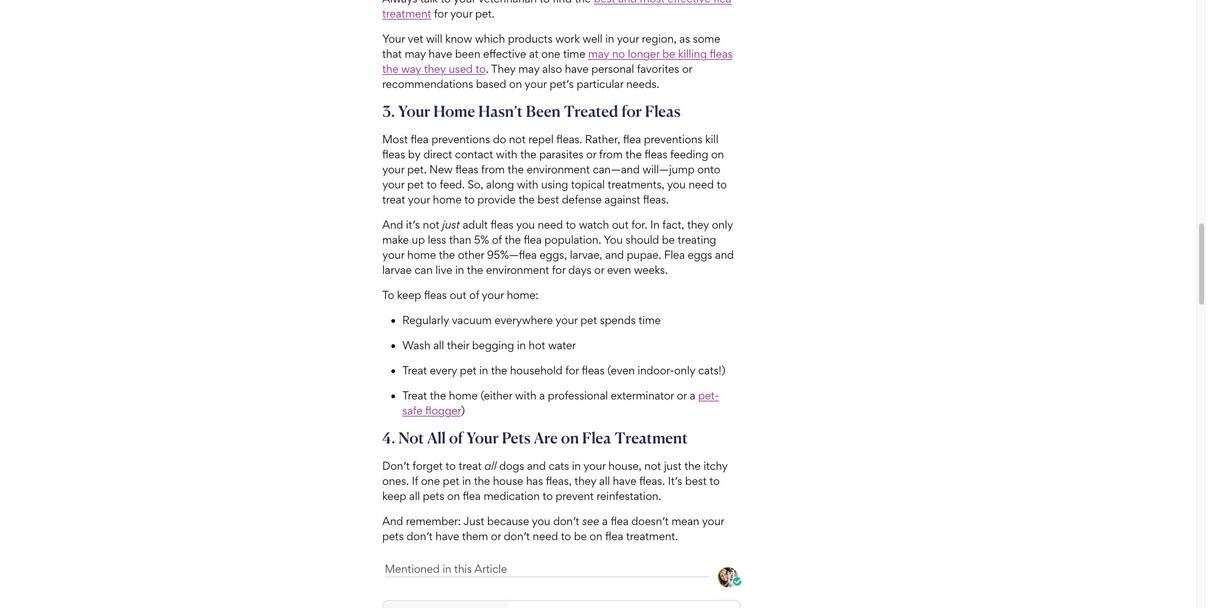 Task type: describe. For each thing, give the bounding box(es) containing it.
need inside "a flea doesn't mean your pets don't have them or don't need to be on flea treatment."
[[533, 529, 558, 543]]

flea inside adult fleas you need to watch out for. in fact, they only make up less than 5% of the flea population. you should be treating your home the other 95%—flea eggs, larvae, and pupae. flea eggs and larvae can live in the environment for days or even weeks.
[[524, 233, 542, 246]]

flea left treatment.
[[605, 529, 623, 543]]

the left "itchy"
[[685, 459, 701, 472]]

and inside best and most effective flea treatment
[[618, 0, 637, 5]]

home:
[[507, 288, 539, 301]]

it's
[[668, 474, 683, 487]]

in left the hot
[[517, 339, 526, 352]]

eggs
[[688, 248, 712, 261]]

pet-
[[698, 389, 719, 402]]

to down the so,
[[465, 193, 475, 206]]

all down the house,
[[599, 474, 610, 487]]

effective inside best and most effective flea treatment
[[668, 0, 711, 5]]

treat for treat the home (either with a professional exterminator or a
[[402, 389, 427, 402]]

mean
[[672, 514, 700, 528]]

2 vertical spatial home
[[449, 389, 478, 402]]

liz bales, vmd image
[[718, 567, 738, 587]]

in inside adult fleas you need to watch out for. in fact, they only make up less than 5% of the flea population. you should be treating your home the other 95%—flea eggs, larvae, and pupae. flea eggs and larvae can live in the environment for days or even weeks.
[[455, 263, 464, 276]]

not inside dogs and cats in your house, not just the itchy ones. if one pet in the house has fleas, they all have fleas. it's best to keep all pets on flea medication to prevent reinfestation.
[[645, 459, 661, 472]]

in right cats
[[572, 459, 581, 472]]

live
[[436, 263, 453, 276]]

be inside "a flea doesn't mean your pets don't have them or don't need to be on flea treatment."
[[574, 529, 587, 543]]

. they may also have personal favorites or recommendations based on your pet's particular needs.
[[382, 62, 692, 90]]

2 vertical spatial with
[[515, 389, 537, 402]]

for down the "needs."
[[622, 102, 642, 121]]

may no longer be killing fleas the way they used to
[[382, 47, 733, 75]]

for inside adult fleas you need to watch out for. in fact, they only make up less than 5% of the flea population. you should be treating your home the other 95%—flea eggs, larvae, and pupae. flea eggs and larvae can live in the environment for days or even weeks.
[[552, 263, 566, 276]]

population.
[[545, 233, 601, 246]]

3.
[[382, 102, 395, 121]]

your inside adult fleas you need to watch out for. in fact, they only make up less than 5% of the flea population. you should be treating your home the other 95%—flea eggs, larvae, and pupae. flea eggs and larvae can live in the environment for days or even weeks.
[[382, 248, 405, 261]]

dogs
[[499, 459, 524, 472]]

fleas down live
[[424, 288, 447, 301]]

pet right the every
[[460, 364, 477, 377]]

fleas down contact
[[456, 163, 479, 176]]

all
[[427, 428, 446, 447]]

provide
[[478, 193, 516, 206]]

or inside "a flea doesn't mean your pets don't have them or don't need to be on flea treatment."
[[491, 529, 501, 543]]

as
[[680, 32, 690, 45]]

flea inside dogs and cats in your house, not just the itchy ones. if one pet in the house has fleas, they all have fleas. it's best to keep all pets on flea medication to prevent reinfestation.
[[463, 489, 481, 502]]

need inside adult fleas you need to watch out for. in fact, they only make up less than 5% of the flea population. you should be treating your home the other 95%—flea eggs, larvae, and pupae. flea eggs and larvae can live in the environment for days or even weeks.
[[538, 218, 563, 231]]

medication
[[484, 489, 540, 502]]

the left house in the bottom left of the page
[[474, 474, 490, 487]]

on inside "a flea doesn't mean your pets don't have them or don't need to be on flea treatment."
[[590, 529, 603, 543]]

in down wash all their begging in hot water
[[479, 364, 488, 377]]

and remember: just because you don't see
[[382, 514, 600, 528]]

vet reviewed image
[[733, 577, 743, 587]]

to
[[382, 288, 394, 301]]

1 vertical spatial with
[[517, 178, 539, 191]]

one inside dogs and cats in your house, not just the itchy ones. if one pet in the house has fleas, they all have fleas. it's best to keep all pets on flea medication to prevent reinfestation.
[[421, 474, 440, 487]]

the right provide on the left top of page
[[519, 193, 535, 206]]

0 horizontal spatial don't
[[407, 529, 433, 543]]

see
[[582, 514, 600, 528]]

spends
[[600, 313, 636, 327]]

the up flogger
[[430, 389, 446, 402]]

are
[[534, 428, 558, 447]]

or inside most flea preventions do not repel fleas. rather, flea preventions kill fleas by direct contact with the parasites or from the fleas feeding on your pet. new fleas from the environment can—and will—jump onto your pet to feed. so, along with using topical treatments, you need to treat your home to provide the best defense against fleas.
[[586, 148, 596, 161]]

fleas up will—jump
[[645, 148, 668, 161]]

to keep fleas out of your home:
[[382, 288, 539, 301]]

fleas left (even
[[582, 364, 605, 377]]

to right forget at bottom left
[[446, 459, 456, 472]]

they
[[491, 62, 516, 75]]

hot
[[529, 339, 546, 352]]

0 horizontal spatial out
[[450, 288, 467, 301]]

0 vertical spatial just
[[442, 218, 460, 231]]

home inside most flea preventions do not repel fleas. rather, flea preventions kill fleas by direct contact with the parasites or from the fleas feeding on your pet. new fleas from the environment can—and will—jump onto your pet to feed. so, along with using topical treatments, you need to treat your home to provide the best defense against fleas.
[[433, 193, 462, 206]]

to down fleas,
[[543, 489, 553, 502]]

all down ones. if
[[409, 489, 420, 502]]

even
[[607, 263, 631, 276]]

for your pet.
[[431, 7, 495, 20]]

pet- safe flogger link
[[402, 389, 719, 417]]

region,
[[642, 32, 677, 45]]

not
[[399, 428, 424, 447]]

just
[[464, 514, 484, 528]]

not inside most flea preventions do not repel fleas. rather, flea preventions kill fleas by direct contact with the parasites or from the fleas feeding on your pet. new fleas from the environment can—and will—jump onto your pet to feed. so, along with using topical treatments, you need to treat your home to provide the best defense against fleas.
[[509, 132, 526, 146]]

0 vertical spatial with
[[496, 148, 518, 161]]

been
[[526, 102, 561, 121]]

also
[[542, 62, 562, 75]]

time inside your vet will know which products work well in your region, as some that may have been effective at one time
[[563, 47, 586, 60]]

flea up the by
[[411, 132, 429, 146]]

the up (either on the left bottom
[[491, 364, 507, 377]]

treatment
[[615, 428, 688, 447]]

repel
[[529, 132, 554, 146]]

0 vertical spatial fleas.
[[557, 132, 582, 146]]

new
[[430, 163, 453, 176]]

to inside may no longer be killing fleas the way they used to
[[476, 62, 486, 75]]

make
[[382, 233, 409, 246]]

you inside most flea preventions do not repel fleas. rather, flea preventions kill fleas by direct contact with the parasites or from the fleas feeding on your pet. new fleas from the environment can—and will—jump onto your pet to feed. so, along with using topical treatments, you need to treat your home to provide the best defense against fleas.
[[667, 178, 686, 191]]

best inside best and most effective flea treatment
[[594, 0, 616, 5]]

be inside may no longer be killing fleas the way they used to
[[663, 47, 675, 60]]

of inside adult fleas you need to watch out for. in fact, they only make up less than 5% of the flea population. you should be treating your home the other 95%—flea eggs, larvae, and pupae. flea eggs and larvae can live in the environment for days or even weeks.
[[492, 233, 502, 246]]

along
[[486, 178, 514, 191]]

indoor-
[[638, 364, 674, 377]]

days
[[569, 263, 592, 276]]

you inside adult fleas you need to watch out for. in fact, they only make up less than 5% of the flea population. you should be treating your home the other 95%—flea eggs, larvae, and pupae. flea eggs and larvae can live in the environment for days or even weeks.
[[516, 218, 535, 231]]

at
[[529, 47, 539, 60]]

have inside dogs and cats in your house, not just the itchy ones. if one pet in the house has fleas, they all have fleas. it's best to keep all pets on flea medication to prevent reinfestation.
[[613, 474, 637, 487]]

no
[[612, 47, 625, 60]]

fleas down the most
[[382, 148, 405, 161]]

1 vertical spatial fleas.
[[643, 193, 669, 206]]

so,
[[468, 178, 484, 191]]

killing
[[678, 47, 707, 60]]

against
[[605, 193, 641, 206]]

the up 95%—flea
[[505, 233, 521, 246]]

your inside . they may also have personal favorites or recommendations based on your pet's particular needs.
[[525, 77, 547, 90]]

2 vertical spatial of
[[449, 428, 463, 447]]

pets
[[502, 428, 531, 447]]

up
[[412, 233, 425, 246]]

house
[[493, 474, 523, 487]]

contact
[[455, 148, 493, 161]]

water
[[548, 339, 576, 352]]

feed.
[[440, 178, 465, 191]]

home
[[434, 102, 475, 121]]

ones. if
[[382, 474, 418, 487]]

for up professional
[[566, 364, 579, 377]]

the down "other" on the top
[[467, 263, 483, 276]]

a inside "a flea doesn't mean your pets don't have them or don't need to be on flea treatment."
[[602, 514, 608, 528]]

need inside most flea preventions do not repel fleas. rather, flea preventions kill fleas by direct contact with the parasites or from the fleas feeding on your pet. new fleas from the environment can—and will—jump onto your pet to feed. so, along with using topical treatments, you need to treat your home to provide the best defense against fleas.
[[689, 178, 714, 191]]

1 horizontal spatial don't
[[504, 529, 530, 543]]

1 horizontal spatial of
[[469, 288, 479, 301]]

can—and
[[593, 163, 640, 176]]

all left their
[[433, 339, 444, 352]]

0 horizontal spatial a
[[539, 389, 545, 402]]

0 vertical spatial from
[[599, 148, 623, 161]]

all left dogs
[[485, 459, 497, 472]]

1 vertical spatial your
[[398, 102, 430, 121]]

(either
[[481, 389, 512, 402]]

1 vertical spatial from
[[481, 163, 505, 176]]

1 horizontal spatial treat
[[459, 459, 482, 472]]

your inside "a flea doesn't mean your pets don't have them or don't need to be on flea treatment."
[[702, 514, 724, 528]]

most flea preventions do not repel fleas. rather, flea preventions kill fleas by direct contact with the parasites or from the fleas feeding on your pet. new fleas from the environment can—and will—jump onto your pet to feed. so, along with using topical treatments, you need to treat your home to provide the best defense against fleas.
[[382, 132, 727, 206]]

cats!)
[[698, 364, 726, 377]]

to inside "a flea doesn't mean your pets don't have them or don't need to be on flea treatment."
[[561, 529, 571, 543]]

defense
[[562, 193, 602, 206]]

keep inside dogs and cats in your house, not just the itchy ones. if one pet in the house has fleas, they all have fleas. it's best to keep all pets on flea medication to prevent reinfestation.
[[382, 489, 406, 502]]

some
[[693, 32, 720, 45]]

larvae
[[382, 263, 412, 276]]

and inside dogs and cats in your house, not just the itchy ones. if one pet in the house has fleas, they all have fleas. it's best to keep all pets on flea medication to prevent reinfestation.
[[527, 459, 546, 472]]

professional
[[548, 389, 608, 402]]

treatment.
[[626, 529, 678, 543]]

mentioned
[[385, 562, 440, 575]]

personal
[[592, 62, 634, 75]]

and right eggs
[[715, 248, 734, 261]]

house,
[[609, 459, 642, 472]]

treatments,
[[608, 178, 665, 191]]

(even
[[608, 364, 635, 377]]

the up live
[[439, 248, 455, 261]]

because
[[487, 514, 529, 528]]

been
[[455, 47, 481, 60]]

or inside . they may also have personal favorites or recommendations based on your pet's particular needs.
[[682, 62, 692, 75]]

larvae,
[[570, 248, 603, 261]]

treatment
[[382, 7, 431, 20]]

fleas
[[645, 102, 681, 121]]

.
[[486, 62, 489, 75]]

2 vertical spatial you
[[532, 514, 551, 528]]

on right the 'are'
[[561, 428, 579, 447]]

weeks.
[[634, 263, 668, 276]]

they inside may no longer be killing fleas the way they used to
[[424, 62, 446, 75]]

fleas,
[[546, 474, 572, 487]]

1 vertical spatial only
[[674, 364, 696, 377]]

in left this
[[443, 562, 452, 575]]

your inside your vet will know which products work well in your region, as some that may have been effective at one time
[[617, 32, 639, 45]]

your inside dogs and cats in your house, not just the itchy ones. if one pet in the house has fleas, they all have fleas. it's best to keep all pets on flea medication to prevent reinfestation.
[[584, 459, 606, 472]]

needs.
[[626, 77, 660, 90]]

that
[[382, 47, 402, 60]]

your vet will know which products work well in your region, as some that may have been effective at one time
[[382, 32, 720, 60]]

effective inside your vet will know which products work well in your region, as some that may have been effective at one time
[[483, 47, 526, 60]]

begging
[[472, 339, 514, 352]]

4. not all of your pets are on flea treatment
[[382, 428, 688, 447]]

household
[[510, 364, 563, 377]]

2 horizontal spatial don't
[[553, 514, 580, 528]]



Task type: locate. For each thing, give the bounding box(es) containing it.
treat the home (either with a professional exterminator or a
[[402, 389, 698, 402]]

0 horizontal spatial not
[[423, 218, 440, 231]]

have down remember:
[[436, 529, 459, 543]]

not right do
[[509, 132, 526, 146]]

on inside most flea preventions do not repel fleas. rather, flea preventions kill fleas by direct contact with the parasites or from the fleas feeding on your pet. new fleas from the environment can—and will—jump onto your pet to feed. so, along with using topical treatments, you need to treat your home to provide the best defense against fleas.
[[711, 148, 724, 161]]

only inside adult fleas you need to watch out for. in fact, they only make up less than 5% of the flea population. you should be treating your home the other 95%—flea eggs, larvae, and pupae. flea eggs and larvae can live in the environment for days or even weeks.
[[712, 218, 733, 231]]

flea right rather,
[[623, 132, 641, 146]]

vet
[[408, 32, 423, 45]]

1 horizontal spatial may
[[519, 62, 540, 75]]

0 horizontal spatial best
[[538, 193, 559, 206]]

1 horizontal spatial a
[[602, 514, 608, 528]]

effective up as
[[668, 0, 711, 5]]

or left pet-
[[677, 389, 687, 402]]

preventions up contact
[[432, 132, 490, 146]]

0 vertical spatial pets
[[423, 489, 444, 502]]

a
[[539, 389, 545, 402], [690, 389, 696, 402], [602, 514, 608, 528]]

0 vertical spatial time
[[563, 47, 586, 60]]

0 horizontal spatial effective
[[483, 47, 526, 60]]

article
[[475, 562, 507, 575]]

the down repel
[[520, 148, 537, 161]]

work
[[556, 32, 580, 45]]

one inside your vet will know which products work well in your region, as some that may have been effective at one time
[[541, 47, 560, 60]]

with down do
[[496, 148, 518, 161]]

0 vertical spatial out
[[612, 218, 629, 231]]

1 horizontal spatial flea
[[664, 248, 685, 261]]

to
[[476, 62, 486, 75], [427, 178, 437, 191], [717, 178, 727, 191], [465, 193, 475, 206], [566, 218, 576, 231], [446, 459, 456, 472], [710, 474, 720, 487], [543, 489, 553, 502], [561, 529, 571, 543]]

pet left spends
[[581, 313, 597, 327]]

2 vertical spatial your
[[467, 428, 499, 447]]

flea
[[714, 0, 732, 5], [411, 132, 429, 146], [623, 132, 641, 146], [524, 233, 542, 246], [463, 489, 481, 502], [611, 514, 629, 528], [605, 529, 623, 543]]

flogger
[[425, 404, 461, 417]]

for.
[[632, 218, 648, 231]]

one up the also
[[541, 47, 560, 60]]

the inside may no longer be killing fleas the way they used to
[[382, 62, 399, 75]]

0 vertical spatial only
[[712, 218, 733, 231]]

fleas down some
[[710, 47, 733, 60]]

1 vertical spatial effective
[[483, 47, 526, 60]]

the up can—and
[[626, 148, 642, 161]]

1 treat from the top
[[402, 364, 427, 377]]

in inside your vet will know which products work well in your region, as some that may have been effective at one time
[[605, 32, 614, 45]]

0 vertical spatial one
[[541, 47, 560, 60]]

flea down reinfestation.
[[611, 514, 629, 528]]

time
[[563, 47, 586, 60], [639, 313, 661, 327]]

1 vertical spatial flea
[[582, 428, 611, 447]]

1 vertical spatial treat
[[459, 459, 482, 472]]

1 horizontal spatial from
[[599, 148, 623, 161]]

pet down don't forget to treat all
[[443, 474, 459, 487]]

0 vertical spatial environment
[[527, 163, 590, 176]]

may inside may no longer be killing fleas the way they used to
[[588, 47, 609, 60]]

0 vertical spatial flea
[[664, 248, 685, 261]]

0 vertical spatial need
[[689, 178, 714, 191]]

do
[[493, 132, 506, 146]]

1 vertical spatial treat
[[402, 389, 427, 402]]

they inside dogs and cats in your house, not just the itchy ones. if one pet in the house has fleas, they all have fleas. it's best to keep all pets on flea medication to prevent reinfestation.
[[575, 474, 597, 487]]

need down "onto"
[[689, 178, 714, 191]]

safe
[[402, 404, 423, 417]]

1 horizontal spatial not
[[509, 132, 526, 146]]

2 vertical spatial be
[[574, 529, 587, 543]]

1 horizontal spatial they
[[575, 474, 597, 487]]

in right well
[[605, 32, 614, 45]]

eggs,
[[540, 248, 567, 261]]

in
[[650, 218, 660, 231]]

0 vertical spatial treat
[[402, 364, 427, 377]]

be inside adult fleas you need to watch out for. in fact, they only make up less than 5% of the flea population. you should be treating your home the other 95%—flea eggs, larvae, and pupae. flea eggs and larvae can live in the environment for days or even weeks.
[[662, 233, 675, 246]]

3. your home hasn't been treated for fleas
[[382, 102, 681, 121]]

a left pet-
[[690, 389, 696, 402]]

treat up safe
[[402, 389, 427, 402]]

keep right 'to'
[[397, 288, 421, 301]]

they
[[424, 62, 446, 75], [687, 218, 709, 231], [575, 474, 597, 487]]

0 vertical spatial your
[[382, 32, 405, 45]]

don't down because
[[504, 529, 530, 543]]

with
[[496, 148, 518, 161], [517, 178, 539, 191], [515, 389, 537, 402]]

out
[[612, 218, 629, 231], [450, 288, 467, 301]]

0 vertical spatial effective
[[668, 0, 711, 5]]

other
[[458, 248, 484, 261]]

not up less
[[423, 218, 440, 231]]

have inside . they may also have personal favorites or recommendations based on your pet's particular needs.
[[565, 62, 589, 75]]

pets up mentioned
[[382, 529, 404, 543]]

treating
[[678, 233, 717, 246]]

0 horizontal spatial one
[[421, 474, 440, 487]]

1 horizontal spatial just
[[664, 459, 682, 472]]

0 horizontal spatial just
[[442, 218, 460, 231]]

remember:
[[406, 514, 461, 528]]

most
[[640, 0, 665, 5]]

best inside most flea preventions do not repel fleas. rather, flea preventions kill fleas by direct contact with the parasites or from the fleas feeding on your pet. new fleas from the environment can—and will—jump onto your pet to feed. so, along with using topical treatments, you need to treat your home to provide the best defense against fleas.
[[538, 193, 559, 206]]

pets
[[423, 489, 444, 502], [382, 529, 404, 543]]

wash
[[402, 339, 431, 352]]

2 horizontal spatial not
[[645, 459, 661, 472]]

1 vertical spatial of
[[469, 288, 479, 301]]

pet inside dogs and cats in your house, not just the itchy ones. if one pet in the house has fleas, they all have fleas. it's best to keep all pets on flea medication to prevent reinfestation.
[[443, 474, 459, 487]]

1 horizontal spatial effective
[[668, 0, 711, 5]]

flea
[[664, 248, 685, 261], [582, 428, 611, 447]]

for up will
[[434, 7, 448, 20]]

your inside your vet will know which products work well in your region, as some that may have been effective at one time
[[382, 32, 405, 45]]

and down the you
[[605, 248, 624, 261]]

0 vertical spatial and
[[382, 218, 403, 231]]

itchy
[[704, 459, 728, 472]]

0 horizontal spatial pet.
[[407, 163, 427, 176]]

less
[[428, 233, 446, 246]]

0 vertical spatial they
[[424, 62, 446, 75]]

time right spends
[[639, 313, 661, 327]]

flea up the house,
[[582, 428, 611, 447]]

pet inside most flea preventions do not repel fleas. rather, flea preventions kill fleas by direct contact with the parasites or from the fleas feeding on your pet. new fleas from the environment can—and will—jump onto your pet to feed. so, along with using topical treatments, you need to treat your home to provide the best defense against fleas.
[[407, 178, 424, 191]]

on inside . they may also have personal favorites or recommendations based on your pet's particular needs.
[[509, 77, 522, 90]]

pet- safe flogger
[[402, 389, 719, 417]]

1 vertical spatial need
[[538, 218, 563, 231]]

regularly
[[402, 313, 449, 327]]

2 vertical spatial best
[[685, 474, 707, 487]]

0 horizontal spatial preventions
[[432, 132, 490, 146]]

everywhere
[[495, 313, 553, 327]]

rather,
[[585, 132, 620, 146]]

on down they
[[509, 77, 522, 90]]

time down work
[[563, 47, 586, 60]]

pet. inside most flea preventions do not repel fleas. rather, flea preventions kill fleas by direct contact with the parasites or from the fleas feeding on your pet. new fleas from the environment can—and will—jump onto your pet to feed. so, along with using topical treatments, you need to treat your home to provide the best defense against fleas.
[[407, 163, 427, 176]]

0 vertical spatial best
[[594, 0, 616, 5]]

fleas inside may no longer be killing fleas the way they used to
[[710, 47, 733, 60]]

1 vertical spatial be
[[662, 233, 675, 246]]

to down prevent
[[561, 529, 571, 543]]

1 vertical spatial home
[[407, 248, 436, 261]]

fleas.
[[557, 132, 582, 146], [643, 193, 669, 206], [639, 474, 665, 487]]

direct
[[423, 148, 452, 161]]

1 vertical spatial time
[[639, 313, 661, 327]]

to down new
[[427, 178, 437, 191]]

may inside . they may also have personal favorites or recommendations based on your pet's particular needs.
[[519, 62, 540, 75]]

to inside adult fleas you need to watch out for. in fact, they only make up less than 5% of the flea population. you should be treating your home the other 95%—flea eggs, larvae, and pupae. flea eggs and larvae can live in the environment for days or even weeks.
[[566, 218, 576, 231]]

environment
[[527, 163, 590, 176], [486, 263, 549, 276]]

them
[[462, 529, 488, 543]]

fleas. inside dogs and cats in your house, not just the itchy ones. if one pet in the house has fleas, they all have fleas. it's best to keep all pets on flea medication to prevent reinfestation.
[[639, 474, 665, 487]]

1 and from the top
[[382, 218, 403, 231]]

pet. down the by
[[407, 163, 427, 176]]

0 vertical spatial keep
[[397, 288, 421, 301]]

pets up remember:
[[423, 489, 444, 502]]

may down vet
[[405, 47, 426, 60]]

1 vertical spatial out
[[450, 288, 467, 301]]

particular
[[577, 77, 624, 90]]

best up well
[[594, 0, 616, 5]]

1 horizontal spatial only
[[712, 218, 733, 231]]

preventions up feeding
[[644, 132, 703, 146]]

environment inside most flea preventions do not repel fleas. rather, flea preventions kill fleas by direct contact with the parasites or from the fleas feeding on your pet. new fleas from the environment can—and will—jump onto your pet to feed. so, along with using topical treatments, you need to treat your home to provide the best defense against fleas.
[[527, 163, 590, 176]]

fleas
[[710, 47, 733, 60], [382, 148, 405, 161], [645, 148, 668, 161], [456, 163, 479, 176], [491, 218, 514, 231], [424, 288, 447, 301], [582, 364, 605, 377]]

just inside dogs and cats in your house, not just the itchy ones. if one pet in the house has fleas, they all have fleas. it's best to keep all pets on flea medication to prevent reinfestation.
[[664, 459, 682, 472]]

1 vertical spatial you
[[516, 218, 535, 231]]

flea up some
[[714, 0, 732, 5]]

have inside your vet will know which products work well in your region, as some that may have been effective at one time
[[429, 47, 452, 60]]

1 vertical spatial keep
[[382, 489, 406, 502]]

used
[[449, 62, 473, 75]]

treat for treat every pet in the household for fleas (even indoor-only cats!)
[[402, 364, 427, 377]]

fleas inside adult fleas you need to watch out for. in fact, they only make up less than 5% of the flea population. you should be treating your home the other 95%—flea eggs, larvae, and pupae. flea eggs and larvae can live in the environment for days or even weeks.
[[491, 218, 514, 231]]

or down and remember: just because you don't see
[[491, 529, 501, 543]]

0 horizontal spatial only
[[674, 364, 696, 377]]

preventions
[[432, 132, 490, 146], [644, 132, 703, 146]]

to down "onto"
[[717, 178, 727, 191]]

in down don't forget to treat all
[[462, 474, 471, 487]]

home down feed.
[[433, 193, 462, 206]]

should
[[626, 233, 659, 246]]

from up can—and
[[599, 148, 623, 161]]

0 vertical spatial of
[[492, 233, 502, 246]]

1 vertical spatial they
[[687, 218, 709, 231]]

out inside adult fleas you need to watch out for. in fact, they only make up less than 5% of the flea population. you should be treating your home the other 95%—flea eggs, larvae, and pupae. flea eggs and larvae can live in the environment for days or even weeks.
[[612, 218, 629, 231]]

reinfestation.
[[597, 489, 661, 502]]

0 vertical spatial be
[[663, 47, 675, 60]]

effective up they
[[483, 47, 526, 60]]

environment inside adult fleas you need to watch out for. in fact, they only make up less than 5% of the flea population. you should be treating your home the other 95%—flea eggs, larvae, and pupae. flea eggs and larvae can live in the environment for days or even weeks.
[[486, 263, 549, 276]]

pet.
[[475, 7, 495, 20], [407, 163, 427, 176]]

fact,
[[663, 218, 685, 231]]

treat down wash
[[402, 364, 427, 377]]

recommendations
[[382, 77, 473, 90]]

the down that
[[382, 62, 399, 75]]

5%
[[474, 233, 489, 246]]

topical
[[571, 178, 605, 191]]

flea up eggs,
[[524, 233, 542, 246]]

pet. up which on the top
[[475, 7, 495, 20]]

of right all
[[449, 428, 463, 447]]

0 horizontal spatial may
[[405, 47, 426, 60]]

4.
[[382, 428, 395, 447]]

1 vertical spatial just
[[664, 459, 682, 472]]

on inside dogs and cats in your house, not just the itchy ones. if one pet in the house has fleas, they all have fleas. it's best to keep all pets on flea medication to prevent reinfestation.
[[447, 489, 460, 502]]

may
[[405, 47, 426, 60], [588, 47, 609, 60], [519, 62, 540, 75]]

best inside dogs and cats in your house, not just the itchy ones. if one pet in the house has fleas, they all have fleas. it's best to keep all pets on flea medication to prevent reinfestation.
[[685, 474, 707, 487]]

of
[[492, 233, 502, 246], [469, 288, 479, 301], [449, 428, 463, 447]]

1 horizontal spatial out
[[612, 218, 629, 231]]

every
[[430, 364, 457, 377]]

home inside adult fleas you need to watch out for. in fact, they only make up less than 5% of the flea population. you should be treating your home the other 95%—flea eggs, larvae, and pupae. flea eggs and larvae can live in the environment for days or even weeks.
[[407, 248, 436, 261]]

2 horizontal spatial they
[[687, 218, 709, 231]]

and for and it's not just
[[382, 218, 403, 231]]

1 horizontal spatial preventions
[[644, 132, 703, 146]]

just up it's
[[664, 459, 682, 472]]

0 vertical spatial treat
[[382, 193, 405, 206]]

to down "itchy"
[[710, 474, 720, 487]]

0 horizontal spatial treat
[[382, 193, 405, 206]]

on down the kill
[[711, 148, 724, 161]]

the up along
[[508, 163, 524, 176]]

2 vertical spatial need
[[533, 529, 558, 543]]

2 horizontal spatial of
[[492, 233, 502, 246]]

2 horizontal spatial a
[[690, 389, 696, 402]]

may down at
[[519, 62, 540, 75]]

2 vertical spatial not
[[645, 459, 661, 472]]

home up )
[[449, 389, 478, 402]]

1 horizontal spatial best
[[594, 0, 616, 5]]

keep down ones. if
[[382, 489, 406, 502]]

products
[[508, 32, 553, 45]]

effective
[[668, 0, 711, 5], [483, 47, 526, 60]]

2 vertical spatial fleas.
[[639, 474, 665, 487]]

they up prevent
[[575, 474, 597, 487]]

fleas down provide on the left top of page
[[491, 218, 514, 231]]

best right it's
[[685, 474, 707, 487]]

based
[[476, 77, 506, 90]]

onto
[[698, 163, 721, 176]]

just
[[442, 218, 460, 231], [664, 459, 682, 472]]

pupae.
[[627, 248, 661, 261]]

you down will—jump
[[667, 178, 686, 191]]

have inside "a flea doesn't mean your pets don't have them or don't need to be on flea treatment."
[[436, 529, 459, 543]]

0 horizontal spatial pets
[[382, 529, 404, 543]]

well
[[583, 32, 603, 45]]

0 vertical spatial you
[[667, 178, 686, 191]]

0 vertical spatial not
[[509, 132, 526, 146]]

a right see
[[602, 514, 608, 528]]

0 horizontal spatial of
[[449, 428, 463, 447]]

flea left eggs
[[664, 248, 685, 261]]

have down the house,
[[613, 474, 637, 487]]

be down region,
[[663, 47, 675, 60]]

by
[[408, 148, 421, 161]]

on down see
[[590, 529, 603, 543]]

pets inside "a flea doesn't mean your pets don't have them or don't need to be on flea treatment."
[[382, 529, 404, 543]]

1 horizontal spatial one
[[541, 47, 560, 60]]

forget
[[413, 459, 443, 472]]

in right live
[[455, 263, 464, 276]]

they up treating
[[687, 218, 709, 231]]

your
[[450, 7, 473, 20], [617, 32, 639, 45], [525, 77, 547, 90], [382, 163, 405, 176], [382, 178, 405, 191], [408, 193, 430, 206], [382, 248, 405, 261], [482, 288, 504, 301], [556, 313, 578, 327], [584, 459, 606, 472], [702, 514, 724, 528]]

to up the population.
[[566, 218, 576, 231]]

mentioned in this article
[[385, 562, 507, 575]]

or right days
[[594, 263, 604, 276]]

0 horizontal spatial time
[[563, 47, 586, 60]]

you up 95%—flea
[[516, 218, 535, 231]]

keep
[[397, 288, 421, 301], [382, 489, 406, 502]]

feeding
[[670, 148, 709, 161]]

0 horizontal spatial from
[[481, 163, 505, 176]]

on up remember:
[[447, 489, 460, 502]]

be
[[663, 47, 675, 60], [662, 233, 675, 246], [574, 529, 587, 543]]

way
[[401, 62, 421, 75]]

only left cats!)
[[674, 364, 696, 377]]

2 preventions from the left
[[644, 132, 703, 146]]

with left using
[[517, 178, 539, 191]]

pets inside dogs and cats in your house, not just the itchy ones. if one pet in the house has fleas, they all have fleas. it's best to keep all pets on flea medication to prevent reinfestation.
[[423, 489, 444, 502]]

your right 3.
[[398, 102, 430, 121]]

flea inside best and most effective flea treatment
[[714, 0, 732, 5]]

on
[[509, 77, 522, 90], [711, 148, 724, 161], [561, 428, 579, 447], [447, 489, 460, 502], [590, 529, 603, 543]]

or inside adult fleas you need to watch out for. in fact, they only make up less than 5% of the flea population. you should be treating your home the other 95%—flea eggs, larvae, and pupae. flea eggs and larvae can live in the environment for days or even weeks.
[[594, 263, 604, 276]]

2 horizontal spatial may
[[588, 47, 609, 60]]

don't
[[382, 459, 410, 472]]

1 horizontal spatial pet.
[[475, 7, 495, 20]]

2 treat from the top
[[402, 389, 427, 402]]

1 vertical spatial not
[[423, 218, 440, 231]]

environment down parasites
[[527, 163, 590, 176]]

or down rather,
[[586, 148, 596, 161]]

and up has
[[527, 459, 546, 472]]

has
[[526, 474, 543, 487]]

treat inside most flea preventions do not repel fleas. rather, flea preventions kill fleas by direct contact with the parasites or from the fleas feeding on your pet. new fleas from the environment can—and will—jump onto your pet to feed. so, along with using topical treatments, you need to treat your home to provide the best defense against fleas.
[[382, 193, 405, 206]]

have down will
[[429, 47, 452, 60]]

0 horizontal spatial they
[[424, 62, 446, 75]]

2 and from the top
[[382, 514, 403, 528]]

0 vertical spatial home
[[433, 193, 462, 206]]

best down using
[[538, 193, 559, 206]]

their
[[447, 339, 469, 352]]

regularly vacuum everywhere your pet spends time
[[402, 313, 661, 327]]

flea inside adult fleas you need to watch out for. in fact, they only make up less than 5% of the flea population. you should be treating your home the other 95%—flea eggs, larvae, and pupae. flea eggs and larvae can live in the environment for days or even weeks.
[[664, 248, 685, 261]]

be down see
[[574, 529, 587, 543]]

treat
[[402, 364, 427, 377], [402, 389, 427, 402]]

know
[[445, 32, 472, 45]]

than
[[449, 233, 471, 246]]

2 vertical spatial they
[[575, 474, 597, 487]]

your left the pets
[[467, 428, 499, 447]]

flea up just
[[463, 489, 481, 502]]

1 vertical spatial environment
[[486, 263, 549, 276]]

they inside adult fleas you need to watch out for. in fact, they only make up less than 5% of the flea population. you should be treating your home the other 95%—flea eggs, larvae, and pupae. flea eggs and larvae can live in the environment for days or even weeks.
[[687, 218, 709, 231]]

pet down the by
[[407, 178, 424, 191]]

1 vertical spatial one
[[421, 474, 440, 487]]

from up along
[[481, 163, 505, 176]]

cats
[[549, 459, 569, 472]]

fleas. left it's
[[639, 474, 665, 487]]

from
[[599, 148, 623, 161], [481, 163, 505, 176]]

you right because
[[532, 514, 551, 528]]

0 horizontal spatial flea
[[582, 428, 611, 447]]

1 vertical spatial and
[[382, 514, 403, 528]]

only up treating
[[712, 218, 733, 231]]

1 vertical spatial best
[[538, 193, 559, 206]]

and for and remember: just because you don't see
[[382, 514, 403, 528]]

may inside your vet will know which products work well in your region, as some that may have been effective at one time
[[405, 47, 426, 60]]

a flea doesn't mean your pets don't have them or don't need to be on flea treatment.
[[382, 514, 724, 543]]

1 preventions from the left
[[432, 132, 490, 146]]



Task type: vqa. For each thing, say whether or not it's contained in the screenshot.
left pet.
yes



